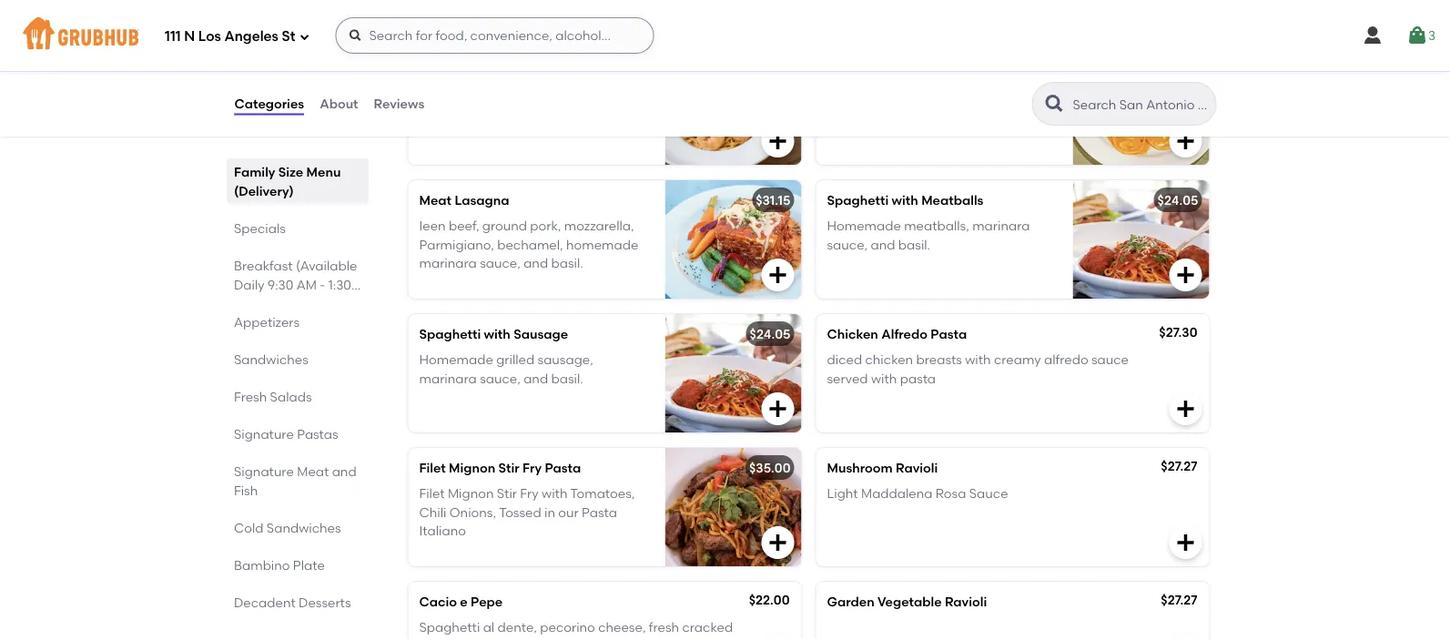 Task type: vqa. For each thing, say whether or not it's contained in the screenshot.
and within the "homemade meatballs, marinara sauce, and basil."
yes



Task type: describe. For each thing, give the bounding box(es) containing it.
svg image for chicken alfredo pasta
[[1175, 398, 1197, 420]]

vegetable
[[878, 594, 942, 610]]

basil. inside homemade meatballs, marinara sauce, and basil.
[[899, 237, 931, 252]]

with up shrimp, on the top
[[472, 59, 498, 74]]

linguini
[[419, 59, 468, 74]]

olive
[[532, 121, 561, 137]]

with down chicken
[[871, 371, 897, 386]]

spaghetti for homemade meatballs, marinara sauce, and basil.
[[827, 192, 889, 208]]

9:30
[[267, 277, 293, 292]]

specials
[[234, 220, 285, 236]]

maddalena
[[861, 486, 933, 501]]

to
[[1155, 574, 1168, 589]]

fresh salads tab
[[234, 387, 361, 406]]

garlic,
[[491, 121, 529, 137]]

with right breasts
[[965, 352, 991, 368]]

light maddalena rosa sauce
[[827, 486, 1008, 501]]

svg image for spaghetti with meatballs
[[1175, 264, 1197, 286]]

linguini with scampi
[[419, 59, 549, 74]]

spaghetti with sausage image
[[665, 314, 802, 432]]

fresh salads
[[234, 389, 311, 404]]

homemade for marinara
[[419, 352, 493, 368]]

appetizers tab
[[234, 312, 361, 331]]

breasts
[[916, 352, 962, 368]]

marinara inside homemade grilled sausage, marinara sauce, and basil.
[[419, 371, 477, 386]]

ground
[[482, 218, 527, 234]]

ieen beef, ground pork, mozzarella, parmigiano, bechamel, homemade marinara sauce, and basil.
[[419, 218, 639, 271]]

svg image for meat lasagna
[[767, 264, 789, 286]]

signature for signature meat and fish tab
[[234, 463, 293, 479]]

menu
[[306, 164, 340, 179]]

bambino
[[234, 557, 290, 573]]

cold sandwiches tab
[[234, 518, 361, 537]]

appetizers
[[234, 314, 299, 330]]

tossed
[[499, 504, 541, 520]]

bambino plate tab
[[234, 555, 361, 575]]

meat lasagna image
[[665, 180, 802, 299]]

cold sandwiches
[[234, 520, 341, 535]]

spaghetti inside spaghetti al dente, pecorino cheese, fresh cracked pepper
[[419, 620, 480, 635]]

stir for pasta
[[499, 460, 520, 476]]

mignon for filet mignon stir fry pasta
[[449, 460, 496, 476]]

our
[[558, 504, 579, 520]]

oil.
[[564, 121, 581, 137]]

cold
[[234, 520, 263, 535]]

diced
[[827, 352, 862, 368]]

spaghetti with meatballs
[[827, 192, 984, 208]]

pork,
[[530, 218, 561, 234]]

cheese,
[[598, 620, 646, 635]]

ieen
[[419, 218, 446, 234]]

svg image for linguini with scampi
[[767, 130, 789, 152]]

garden
[[827, 594, 875, 610]]

pepper,
[[491, 103, 539, 118]]

pastas inside tab
[[297, 426, 338, 442]]

breakfast (available daily 9:30 am - 1:30 pm) appetizers
[[234, 258, 357, 330]]

filet mignon stir fry pasta
[[419, 460, 581, 476]]

with inside the filet mignon stir fry with tomatoes, chili onions, tossed in our pasta italiano
[[542, 486, 568, 501]]

light
[[827, 486, 858, 501]]

italiano
[[419, 523, 466, 538]]

sauteed
[[419, 84, 471, 100]]

pasta
[[900, 371, 936, 386]]

main navigation navigation
[[0, 0, 1450, 71]]

lasagna
[[455, 192, 509, 208]]

bell
[[466, 103, 488, 118]]

$27.27 for filet mignon stir fry with tomatoes, chili onions, tossed in our pasta italiano
[[1161, 458, 1198, 474]]

pasta inside the filet mignon stir fry with tomatoes, chili onions, tossed in our pasta italiano
[[582, 504, 617, 520]]

pm)
[[234, 296, 257, 311]]

3
[[1428, 28, 1436, 43]]

meatballs
[[922, 192, 984, 208]]

categories
[[234, 96, 304, 111]]

family size menu (delivery) tab
[[234, 162, 361, 200]]

sandwiches inside tab
[[266, 520, 341, 535]]

signature pastas tab
[[234, 424, 361, 443]]

homemade
[[566, 237, 639, 252]]

filet for filet mignon stir fry pasta
[[419, 460, 446, 476]]

parmigiano,
[[419, 237, 494, 252]]

bechamel,
[[497, 237, 563, 252]]

homemade grilled sausage, marinara sauce, and basil.
[[419, 352, 593, 386]]

filet mignon stir fry with tomatoes, chili onions, tossed in our pasta italiano
[[419, 486, 635, 538]]

basil. inside homemade grilled sausage, marinara sauce, and basil.
[[551, 371, 583, 386]]

cacio e pepe
[[419, 594, 503, 610]]

svg image inside the main navigation navigation
[[1362, 25, 1384, 46]]

fresh
[[649, 620, 679, 635]]

lobster ravioli
[[827, 59, 920, 74]]

sausage
[[514, 326, 568, 342]]

(available
[[295, 258, 357, 273]]

lobster
[[827, 59, 874, 74]]

Search San Antonio Winery Los Angeles search field
[[1071, 96, 1211, 113]]

breakfast
[[234, 258, 292, 273]]

proceed to checkout
[[1099, 574, 1232, 589]]

sandwiches tab
[[234, 350, 361, 369]]

cacio
[[419, 594, 457, 610]]

creamy
[[994, 352, 1041, 368]]

mozzarella,
[[564, 218, 634, 234]]

sauce
[[969, 486, 1008, 501]]

and inside homemade grilled sausage, marinara sauce, and basil.
[[524, 371, 548, 386]]

111 n los angeles st
[[165, 28, 295, 45]]

meatballs,
[[904, 218, 970, 234]]

sandwiches inside tab
[[234, 351, 308, 367]]

sausage,
[[538, 352, 593, 368]]

shrimp,
[[474, 84, 520, 100]]

pepe
[[471, 594, 503, 610]]

basil. inside "ieen beef, ground pork, mozzarella, parmigiano, bechamel, homemade marinara sauce, and basil."
[[551, 255, 583, 271]]

n
[[184, 28, 195, 45]]

Search for food, convenience, alcohol... search field
[[336, 17, 654, 54]]

111
[[165, 28, 181, 45]]

filet mignon stir fry pasta image
[[665, 448, 802, 566]]

decadent desserts
[[234, 595, 351, 610]]

chicken
[[827, 326, 878, 342]]

reviews
[[374, 96, 425, 111]]

am
[[296, 277, 316, 292]]

2 vertical spatial ravioli
[[945, 594, 987, 610]]

lobster ravioli image
[[1073, 46, 1210, 165]]

-
[[319, 277, 325, 292]]

and inside homemade meatballs, marinara sauce, and basil.
[[871, 237, 895, 252]]



Task type: locate. For each thing, give the bounding box(es) containing it.
svg image
[[1362, 25, 1384, 46], [767, 532, 789, 554], [1175, 532, 1197, 554]]

diced chicken breasts with creamy alfredo sauce served with pasta
[[827, 352, 1129, 386]]

1 vertical spatial stir
[[497, 486, 517, 501]]

1 horizontal spatial $24.05
[[1158, 192, 1199, 208]]

family size menu (delivery)
[[234, 164, 340, 198]]

ravioli for lobster ravioli
[[877, 59, 920, 74]]

2 $35.00 from the top
[[749, 460, 791, 476]]

1 vertical spatial signature
[[234, 426, 293, 442]]

0 vertical spatial ravioli
[[877, 59, 920, 74]]

$22.00
[[749, 592, 790, 608]]

1 $35.00 from the top
[[749, 59, 791, 74]]

0 vertical spatial fry
[[523, 460, 542, 476]]

basil.
[[899, 237, 931, 252], [551, 255, 583, 271], [551, 371, 583, 386]]

sauce
[[1092, 352, 1129, 368]]

1 vertical spatial marinara
[[419, 255, 477, 271]]

decadent
[[234, 595, 295, 610]]

svg image left 3 button
[[1362, 25, 1384, 46]]

0 vertical spatial sauce,
[[827, 237, 868, 252]]

al
[[483, 620, 495, 635]]

1 horizontal spatial homemade
[[827, 218, 901, 234]]

salads
[[270, 389, 311, 404]]

white
[[419, 121, 453, 137]]

signature pastas up linguini with scampi
[[405, 4, 568, 27]]

with
[[472, 59, 498, 74], [892, 192, 919, 208], [484, 326, 511, 342], [965, 352, 991, 368], [871, 371, 897, 386], [542, 486, 568, 501]]

wine,
[[456, 121, 488, 137]]

homemade for sauce,
[[827, 218, 901, 234]]

0 vertical spatial sandwiches
[[234, 351, 308, 367]]

basil. down meatballs,
[[899, 237, 931, 252]]

scampi
[[501, 59, 549, 74]]

breakfast (available daily 9:30 am - 1:30 pm) tab
[[234, 256, 361, 311]]

1 vertical spatial spaghetti
[[419, 326, 481, 342]]

signature inside the signature meat and fish
[[234, 463, 293, 479]]

marinara inside "ieen beef, ground pork, mozzarella, parmigiano, bechamel, homemade marinara sauce, and basil."
[[419, 255, 477, 271]]

and down "grilled"
[[524, 371, 548, 386]]

spaghetti up pepper
[[419, 620, 480, 635]]

$35.00 left mushroom
[[749, 460, 791, 476]]

signature down fresh salads
[[234, 426, 293, 442]]

in
[[544, 504, 555, 520]]

mushroom
[[827, 460, 893, 476]]

sauce, down "grilled"
[[480, 371, 521, 386]]

$27.27
[[1161, 458, 1198, 474], [1161, 592, 1198, 608]]

0 vertical spatial basil.
[[899, 237, 931, 252]]

signature up linguini
[[405, 4, 498, 27]]

and down 'spaghetti with meatballs'
[[871, 237, 895, 252]]

homemade inside homemade grilled sausage, marinara sauce, and basil.
[[419, 352, 493, 368]]

sauteed shrimp, scampi, green onions, bell pepper, mushrooms, white wine, garlic, olive oil.
[[419, 84, 618, 137]]

0 horizontal spatial svg image
[[767, 532, 789, 554]]

2 vertical spatial spaghetti
[[419, 620, 480, 635]]

pepper
[[419, 638, 464, 640]]

meat lasagna
[[419, 192, 509, 208]]

$27.27 for spaghetti al dente, pecorino cheese, fresh cracked pepper
[[1161, 592, 1198, 608]]

tomatoes,
[[571, 486, 635, 501]]

sauce, down 'spaghetti with meatballs'
[[827, 237, 868, 252]]

$35.00 left lobster
[[749, 59, 791, 74]]

1 vertical spatial fry
[[520, 486, 539, 501]]

mushroom ravioli
[[827, 460, 938, 476]]

svg image for light maddalena rosa sauce
[[1175, 532, 1197, 554]]

homemade meatballs, marinara sauce, and basil.
[[827, 218, 1030, 252]]

$35.00 for lobster
[[749, 59, 791, 74]]

svg image for filet mignon stir fry with tomatoes, chili onions, tossed in our pasta italiano
[[767, 532, 789, 554]]

$24.05
[[1158, 192, 1199, 208], [750, 326, 791, 342]]

sandwiches up plate
[[266, 520, 341, 535]]

1 vertical spatial meat
[[297, 463, 329, 479]]

0 horizontal spatial pastas
[[297, 426, 338, 442]]

2 horizontal spatial svg image
[[1362, 25, 1384, 46]]

sauce, inside homemade meatballs, marinara sauce, and basil.
[[827, 237, 868, 252]]

1 horizontal spatial meat
[[419, 192, 452, 208]]

1 vertical spatial mignon
[[448, 486, 494, 501]]

onions,
[[419, 103, 463, 118]]

svg image up checkout
[[1175, 532, 1197, 554]]

stir inside the filet mignon stir fry with tomatoes, chili onions, tossed in our pasta italiano
[[497, 486, 517, 501]]

plate
[[293, 557, 324, 573]]

los
[[198, 28, 221, 45]]

homemade down spaghetti with sausage
[[419, 352, 493, 368]]

specials tab
[[234, 219, 361, 238]]

homemade down 'spaghetti with meatballs'
[[827, 218, 901, 234]]

1 vertical spatial ravioli
[[896, 460, 938, 476]]

0 horizontal spatial $24.05
[[750, 326, 791, 342]]

0 horizontal spatial pasta
[[545, 460, 581, 476]]

1 vertical spatial pastas
[[297, 426, 338, 442]]

alfredo
[[882, 326, 928, 342]]

basil. down "sausage,"
[[551, 371, 583, 386]]

2 vertical spatial basil.
[[551, 371, 583, 386]]

0 horizontal spatial signature pastas
[[234, 426, 338, 442]]

0 vertical spatial signature
[[405, 4, 498, 27]]

1 vertical spatial pasta
[[545, 460, 581, 476]]

ravioli right vegetable
[[945, 594, 987, 610]]

svg image
[[1407, 25, 1428, 46], [348, 28, 363, 43], [299, 31, 310, 42], [767, 130, 789, 152], [1175, 130, 1197, 152], [767, 264, 789, 286], [1175, 264, 1197, 286], [767, 398, 789, 420], [1175, 398, 1197, 420]]

e
[[460, 594, 468, 610]]

meat inside the signature meat and fish
[[297, 463, 329, 479]]

family
[[234, 164, 275, 179]]

proceed to checkout button
[[1043, 565, 1287, 598]]

pastas up scampi
[[503, 4, 568, 27]]

search icon image
[[1044, 93, 1066, 115]]

chicken alfredo pasta
[[827, 326, 967, 342]]

categories button
[[234, 71, 305, 137]]

sauce,
[[827, 237, 868, 252], [480, 255, 521, 271], [480, 371, 521, 386]]

$24.05 for homemade meatballs, marinara sauce, and basil.
[[1158, 192, 1199, 208]]

1 vertical spatial sandwiches
[[266, 520, 341, 535]]

0 vertical spatial signature pastas
[[405, 4, 568, 27]]

1 vertical spatial sauce,
[[480, 255, 521, 271]]

pasta up breasts
[[931, 326, 967, 342]]

spaghetti with meatballs image
[[1073, 180, 1210, 299]]

1 horizontal spatial svg image
[[1175, 532, 1197, 554]]

linguini with scampi image
[[665, 46, 802, 165]]

spaghetti with sausage
[[419, 326, 568, 342]]

spaghetti up homemade grilled sausage, marinara sauce, and basil.
[[419, 326, 481, 342]]

1 horizontal spatial signature pastas
[[405, 4, 568, 27]]

pasta down tomatoes,
[[582, 504, 617, 520]]

sandwiches
[[234, 351, 308, 367], [266, 520, 341, 535]]

signature pastas inside tab
[[234, 426, 338, 442]]

2 vertical spatial marinara
[[419, 371, 477, 386]]

stir for with
[[497, 486, 517, 501]]

daily
[[234, 277, 264, 292]]

ravioli up light maddalena rosa sauce on the right of the page
[[896, 460, 938, 476]]

0 horizontal spatial meat
[[297, 463, 329, 479]]

sauce, down bechamel,
[[480, 255, 521, 271]]

1 vertical spatial signature pastas
[[234, 426, 338, 442]]

$24.05 for homemade grilled sausage, marinara sauce, and basil.
[[750, 326, 791, 342]]

svg image for lobster ravioli
[[1175, 130, 1197, 152]]

signature meat and fish tab
[[234, 462, 361, 500]]

angeles
[[224, 28, 279, 45]]

0 vertical spatial mignon
[[449, 460, 496, 476]]

and down signature pastas tab
[[332, 463, 356, 479]]

sauce, inside homemade grilled sausage, marinara sauce, and basil.
[[480, 371, 521, 386]]

1 horizontal spatial pasta
[[582, 504, 617, 520]]

0 vertical spatial pasta
[[931, 326, 967, 342]]

1 $27.27 from the top
[[1161, 458, 1198, 474]]

0 vertical spatial marinara
[[973, 218, 1030, 234]]

marinara down meatballs
[[973, 218, 1030, 234]]

basil. down homemade
[[551, 255, 583, 271]]

meat
[[419, 192, 452, 208], [297, 463, 329, 479]]

1 vertical spatial basil.
[[551, 255, 583, 271]]

1 vertical spatial $35.00
[[749, 460, 791, 476]]

marinara down parmigiano,
[[419, 255, 477, 271]]

svg image up the $22.00
[[767, 532, 789, 554]]

mignon for filet mignon stir fry with tomatoes, chili onions, tossed in our pasta italiano
[[448, 486, 494, 501]]

0 vertical spatial meat
[[419, 192, 452, 208]]

meat down signature pastas tab
[[297, 463, 329, 479]]

fry for with
[[520, 486, 539, 501]]

bambino plate
[[234, 557, 324, 573]]

pasta up our
[[545, 460, 581, 476]]

meat up the 'ieen'
[[419, 192, 452, 208]]

signature meat and fish
[[234, 463, 356, 498]]

signature up fish on the left of page
[[234, 463, 293, 479]]

dente,
[[498, 620, 537, 635]]

checkout
[[1171, 574, 1232, 589]]

ravioli right lobster
[[877, 59, 920, 74]]

size
[[278, 164, 303, 179]]

1 vertical spatial homemade
[[419, 352, 493, 368]]

beef,
[[449, 218, 479, 234]]

marinara inside homemade meatballs, marinara sauce, and basil.
[[973, 218, 1030, 234]]

rosa
[[936, 486, 966, 501]]

0 vertical spatial filet
[[419, 460, 446, 476]]

fry for pasta
[[523, 460, 542, 476]]

fry up the filet mignon stir fry with tomatoes, chili onions, tossed in our pasta italiano
[[523, 460, 542, 476]]

0 vertical spatial $24.05
[[1158, 192, 1199, 208]]

1 vertical spatial filet
[[419, 486, 445, 501]]

2 filet from the top
[[419, 486, 445, 501]]

mushrooms,
[[542, 103, 618, 118]]

sauce, inside "ieen beef, ground pork, mozzarella, parmigiano, bechamel, homemade marinara sauce, and basil."
[[480, 255, 521, 271]]

stir
[[499, 460, 520, 476], [497, 486, 517, 501]]

1 horizontal spatial pastas
[[503, 4, 568, 27]]

$35.00 for mushroom
[[749, 460, 791, 476]]

0 vertical spatial $27.27
[[1161, 458, 1198, 474]]

0 vertical spatial spaghetti
[[827, 192, 889, 208]]

signature for signature pastas tab
[[234, 426, 293, 442]]

0 vertical spatial $35.00
[[749, 59, 791, 74]]

1 vertical spatial $24.05
[[750, 326, 791, 342]]

spaghetti al dente, pecorino cheese, fresh cracked pepper
[[419, 620, 733, 640]]

fish
[[234, 483, 257, 498]]

1:30
[[328, 277, 351, 292]]

2 vertical spatial signature
[[234, 463, 293, 479]]

spaghetti up homemade meatballs, marinara sauce, and basil.
[[827, 192, 889, 208]]

2 vertical spatial sauce,
[[480, 371, 521, 386]]

about
[[320, 96, 358, 111]]

st
[[282, 28, 295, 45]]

and inside "ieen beef, ground pork, mozzarella, parmigiano, bechamel, homemade marinara sauce, and basil."
[[524, 255, 548, 271]]

with up meatballs,
[[892, 192, 919, 208]]

homemade inside homemade meatballs, marinara sauce, and basil.
[[827, 218, 901, 234]]

svg image inside 3 button
[[1407, 25, 1428, 46]]

served
[[827, 371, 868, 386]]

2 vertical spatial pasta
[[582, 504, 617, 520]]

0 vertical spatial pastas
[[503, 4, 568, 27]]

1 filet from the top
[[419, 460, 446, 476]]

with up "grilled"
[[484, 326, 511, 342]]

marinara down spaghetti with sausage
[[419, 371, 477, 386]]

signature pastas down salads
[[234, 426, 338, 442]]

spaghetti for homemade grilled sausage, marinara sauce, and basil.
[[419, 326, 481, 342]]

ravioli for mushroom ravioli
[[896, 460, 938, 476]]

and down bechamel,
[[524, 255, 548, 271]]

with up in
[[542, 486, 568, 501]]

pecorino
[[540, 620, 595, 635]]

$27.30
[[1159, 325, 1198, 340]]

sandwiches up fresh salads
[[234, 351, 308, 367]]

cracked
[[682, 620, 733, 635]]

reviews button
[[373, 71, 425, 137]]

filet inside the filet mignon stir fry with tomatoes, chili onions, tossed in our pasta italiano
[[419, 486, 445, 501]]

scampi,
[[523, 84, 572, 100]]

decadent desserts tab
[[234, 593, 361, 612]]

svg image for spaghetti with sausage
[[767, 398, 789, 420]]

fry inside the filet mignon stir fry with tomatoes, chili onions, tossed in our pasta italiano
[[520, 486, 539, 501]]

0 vertical spatial stir
[[499, 460, 520, 476]]

pastas down the fresh salads tab
[[297, 426, 338, 442]]

and inside the signature meat and fish
[[332, 463, 356, 479]]

grilled
[[496, 352, 535, 368]]

garden vegetable ravioli
[[827, 594, 987, 610]]

0 vertical spatial homemade
[[827, 218, 901, 234]]

and
[[871, 237, 895, 252], [524, 255, 548, 271], [524, 371, 548, 386], [332, 463, 356, 479]]

fry up the tossed
[[520, 486, 539, 501]]

mignon inside the filet mignon stir fry with tomatoes, chili onions, tossed in our pasta italiano
[[448, 486, 494, 501]]

pasta
[[931, 326, 967, 342], [545, 460, 581, 476], [582, 504, 617, 520]]

0 horizontal spatial homemade
[[419, 352, 493, 368]]

2 horizontal spatial pasta
[[931, 326, 967, 342]]

chili
[[419, 504, 447, 520]]

chicken
[[865, 352, 913, 368]]

alfredo
[[1044, 352, 1089, 368]]

2 $27.27 from the top
[[1161, 592, 1198, 608]]

filet for filet mignon stir fry with tomatoes, chili onions, tossed in our pasta italiano
[[419, 486, 445, 501]]

$33.75
[[1159, 59, 1199, 74]]

1 vertical spatial $27.27
[[1161, 592, 1198, 608]]



